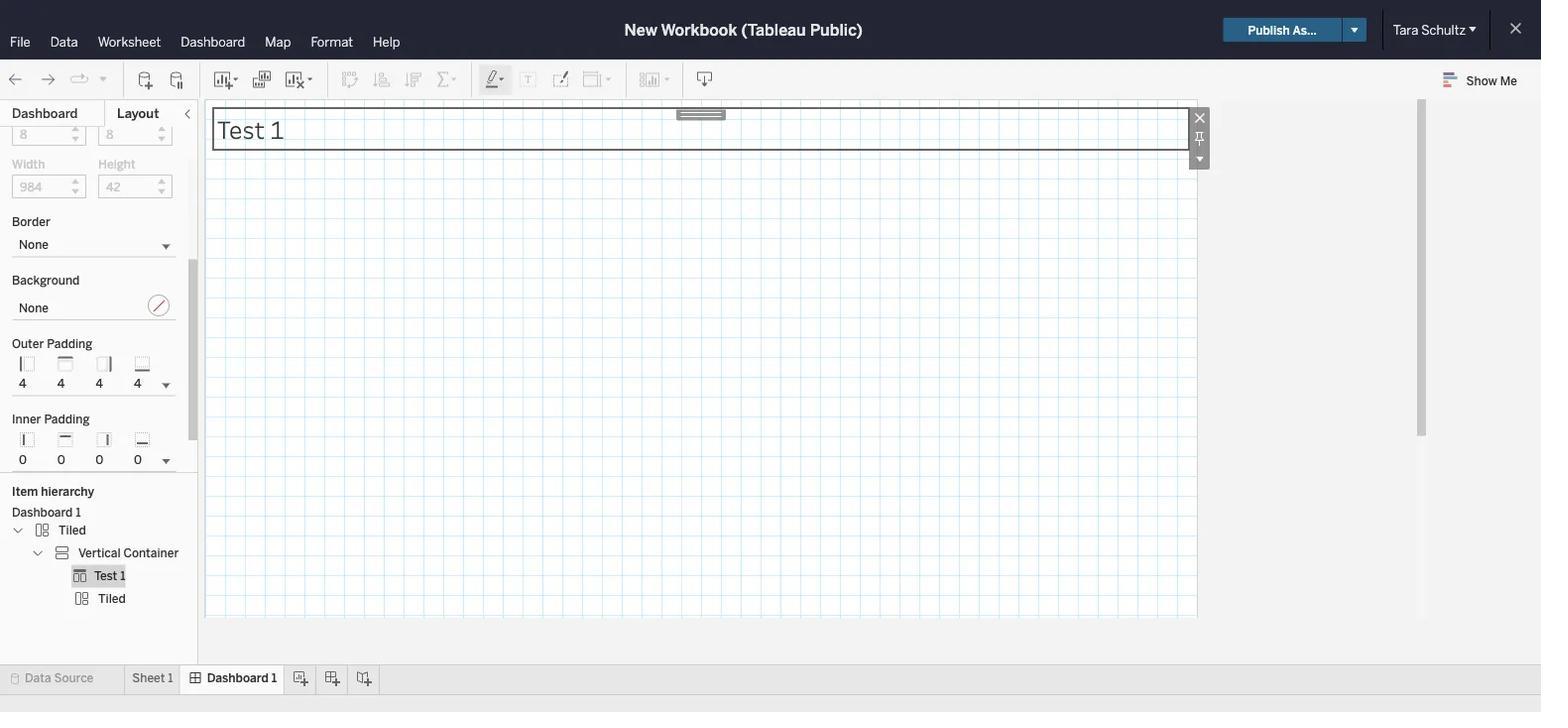 Task type: vqa. For each thing, say whether or not it's contained in the screenshot.
Avatar
no



Task type: locate. For each thing, give the bounding box(es) containing it.
none for background
[[19, 301, 49, 315]]

Height text field
[[98, 175, 173, 198]]

1 horizontal spatial test 1
[[217, 112, 284, 145]]

test 1
[[217, 112, 284, 145], [94, 569, 126, 583]]

0 vertical spatial none button
[[12, 233, 177, 257]]

test 1 inside "heading"
[[217, 112, 284, 145]]

0 vertical spatial padding
[[47, 336, 92, 351]]

inner
[[12, 412, 41, 426]]

1 inside the item hierarchy dashboard 1
[[76, 505, 81, 519]]

dashboard down item
[[12, 505, 73, 519]]

0 vertical spatial none
[[19, 238, 49, 252]]

tiled down vertical
[[98, 592, 126, 606]]

1 horizontal spatial test
[[217, 112, 265, 145]]

2 none button from the top
[[12, 292, 177, 320]]

layout
[[117, 106, 159, 121]]

none button for background
[[12, 292, 177, 320]]

test down new worksheet icon
[[217, 112, 265, 145]]

1 vertical spatial test
[[94, 569, 117, 583]]

tiled down the item hierarchy dashboard 1 at the bottom of page
[[59, 523, 86, 538]]

4
[[19, 376, 26, 391], [57, 376, 65, 391], [96, 376, 103, 391], [134, 376, 141, 391]]

tara
[[1393, 22, 1419, 38]]

1 vertical spatial none button
[[12, 292, 177, 320]]

dashboard
[[181, 34, 245, 50], [12, 106, 78, 121], [12, 505, 73, 519], [207, 671, 269, 685]]

none button
[[12, 233, 177, 257], [12, 292, 177, 320]]

test inside "heading"
[[217, 112, 265, 145]]

3 0 from the left
[[96, 452, 104, 467]]

data up redo icon
[[50, 34, 78, 50]]

source
[[54, 671, 93, 685]]

clear sheet image
[[284, 70, 315, 90]]

tiled
[[59, 523, 86, 538], [98, 592, 126, 606]]

dashboard up new worksheet icon
[[181, 34, 245, 50]]

0
[[19, 452, 27, 467], [57, 452, 65, 467], [96, 452, 104, 467], [134, 452, 142, 467]]

swap rows and columns image
[[340, 70, 360, 90]]

data source
[[25, 671, 93, 685]]

container
[[123, 546, 179, 561]]

0 horizontal spatial tiled
[[59, 523, 86, 538]]

item
[[12, 485, 38, 499]]

height
[[98, 157, 135, 171]]

public)
[[810, 20, 863, 39]]

inner padding
[[12, 412, 90, 426]]

vertical container
[[78, 546, 179, 561]]

remove from dashboard image
[[1189, 107, 1210, 128]]

file
[[10, 34, 30, 50]]

padding for inner padding
[[44, 412, 90, 426]]

0 horizontal spatial replay animation image
[[69, 70, 89, 90]]

data for data
[[50, 34, 78, 50]]

dashboard down redo icon
[[12, 106, 78, 121]]

show labels image
[[519, 70, 539, 90]]

replay animation image
[[69, 70, 89, 90], [97, 73, 109, 85]]

1 horizontal spatial tiled
[[98, 592, 126, 606]]

1 none button from the top
[[12, 233, 177, 257]]

sheet 1
[[132, 671, 173, 685]]

data for data source
[[25, 671, 51, 685]]

replay animation image left new data source icon
[[97, 73, 109, 85]]

fit image
[[582, 70, 614, 90]]

padding
[[47, 336, 92, 351], [44, 412, 90, 426]]

padding right outer
[[47, 336, 92, 351]]

1
[[270, 112, 284, 145], [76, 505, 81, 519], [120, 569, 126, 583], [168, 671, 173, 685], [271, 671, 277, 685]]

0 vertical spatial test 1
[[217, 112, 284, 145]]

new data source image
[[136, 70, 156, 90]]

test
[[217, 112, 265, 145], [94, 569, 117, 583]]

none
[[19, 238, 49, 252], [19, 301, 49, 315]]

1 vertical spatial none
[[19, 301, 49, 315]]

2 0 from the left
[[57, 452, 65, 467]]

outer padding
[[12, 336, 92, 351]]

none button down background
[[12, 292, 177, 320]]

test down vertical
[[94, 569, 117, 583]]

None text field
[[12, 122, 86, 146], [98, 122, 173, 146], [12, 122, 86, 146], [98, 122, 173, 146]]

show/hide cards image
[[639, 70, 670, 90]]

me
[[1500, 73, 1518, 88]]

1 none from the top
[[19, 238, 49, 252]]

fix height image
[[1189, 128, 1210, 149]]

collapse image
[[182, 108, 193, 120]]

schultz
[[1422, 22, 1466, 38]]

1 vertical spatial tiled
[[98, 592, 126, 606]]

2 none from the top
[[19, 301, 49, 315]]

data
[[50, 34, 78, 50], [25, 671, 51, 685]]

0 vertical spatial test
[[217, 112, 265, 145]]

data left the source
[[25, 671, 51, 685]]

worksheet
[[98, 34, 161, 50]]

test 1 down duplicate image
[[217, 112, 284, 145]]

none for border
[[19, 238, 49, 252]]

outer
[[12, 336, 44, 351]]

new
[[624, 20, 657, 39]]

test 1 down vertical
[[94, 569, 126, 583]]

0 vertical spatial data
[[50, 34, 78, 50]]

padding right inner at the left bottom
[[44, 412, 90, 426]]

width
[[12, 157, 45, 171]]

none down border
[[19, 238, 49, 252]]

none button up background
[[12, 233, 177, 257]]

new worksheet image
[[212, 70, 240, 90]]

1 vertical spatial test 1
[[94, 569, 126, 583]]

1 4 from the left
[[19, 376, 26, 391]]

1 vertical spatial data
[[25, 671, 51, 685]]

1 vertical spatial padding
[[44, 412, 90, 426]]

publish as...
[[1248, 23, 1317, 37]]

3 4 from the left
[[96, 376, 103, 391]]

1 0 from the left
[[19, 452, 27, 467]]

0 horizontal spatial test 1
[[94, 569, 126, 583]]

none down background
[[19, 301, 49, 315]]

replay animation image right redo icon
[[69, 70, 89, 90]]

padding for outer padding
[[47, 336, 92, 351]]



Task type: describe. For each thing, give the bounding box(es) containing it.
show me
[[1467, 73, 1518, 88]]

tara schultz
[[1393, 22, 1466, 38]]

0 horizontal spatial test
[[94, 569, 117, 583]]

border
[[12, 214, 50, 229]]

help
[[373, 34, 400, 50]]

show me button
[[1435, 64, 1535, 95]]

item hierarchy dashboard 1
[[12, 485, 94, 519]]

highlight image
[[484, 70, 507, 90]]

1 horizontal spatial replay animation image
[[97, 73, 109, 85]]

more options image
[[1189, 149, 1210, 170]]

map
[[265, 34, 291, 50]]

sort ascending image
[[372, 70, 392, 90]]

hierarchy
[[41, 485, 94, 499]]

2 4 from the left
[[57, 376, 65, 391]]

4 0 from the left
[[134, 452, 142, 467]]

download image
[[695, 70, 715, 90]]

publish as... button
[[1223, 18, 1342, 42]]

duplicate image
[[252, 70, 272, 90]]

pause auto updates image
[[168, 70, 187, 90]]

sheet
[[132, 671, 165, 685]]

(tableau
[[741, 20, 806, 39]]

undo image
[[6, 70, 26, 90]]

test 1 application
[[198, 99, 1539, 712]]

vertical
[[78, 546, 121, 561]]

show
[[1467, 73, 1497, 88]]

publish
[[1248, 23, 1290, 37]]

4 4 from the left
[[134, 376, 141, 391]]

workbook
[[661, 20, 737, 39]]

background
[[12, 273, 80, 288]]

new workbook (tableau public)
[[624, 20, 863, 39]]

none button for border
[[12, 233, 177, 257]]

dashboard right "sheet 1"
[[207, 671, 269, 685]]

redo image
[[38, 70, 58, 90]]

test 1 heading
[[217, 112, 1185, 146]]

as...
[[1293, 23, 1317, 37]]

dashboard 1
[[207, 671, 277, 685]]

1 inside "heading"
[[270, 112, 284, 145]]

sort descending image
[[404, 70, 424, 90]]

0 vertical spatial tiled
[[59, 523, 86, 538]]

format workbook image
[[550, 70, 570, 90]]

totals image
[[435, 70, 459, 90]]

dashboard inside the item hierarchy dashboard 1
[[12, 505, 73, 519]]

Width text field
[[12, 175, 86, 198]]

format
[[311, 34, 353, 50]]



